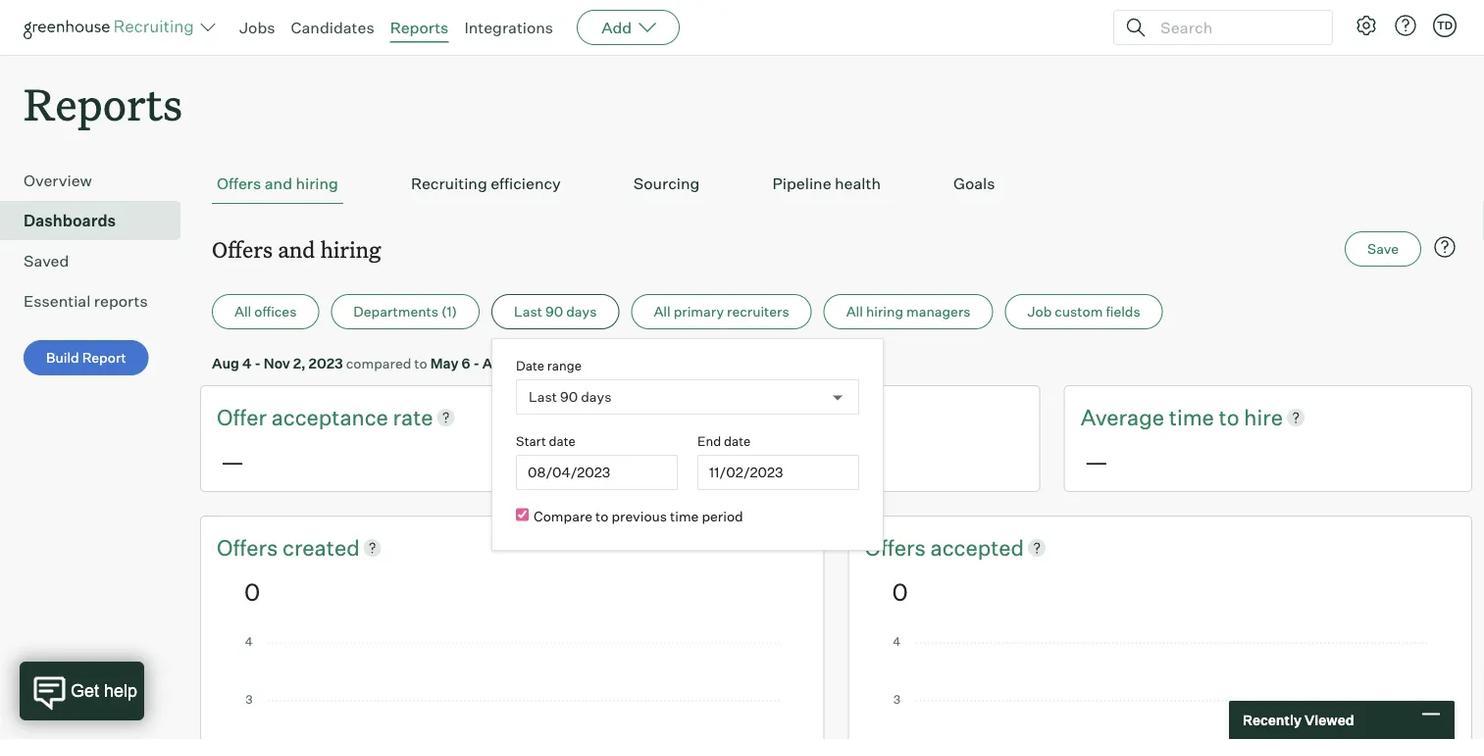 Task type: locate. For each thing, give the bounding box(es) containing it.
0 horizontal spatial -
[[255, 355, 261, 372]]

- right the 6
[[473, 355, 480, 372]]

0 horizontal spatial average
[[649, 404, 733, 431]]

candidates link
[[291, 18, 375, 37]]

08/04/2023
[[528, 464, 611, 482]]

days
[[566, 303, 597, 321], [581, 389, 612, 406]]

3 all from the left
[[847, 303, 864, 321]]

date range
[[516, 358, 582, 374]]

date
[[549, 433, 576, 449], [724, 433, 751, 449]]

to left the fill
[[787, 404, 808, 431]]

health
[[835, 174, 881, 194]]

to
[[414, 355, 428, 372], [787, 404, 808, 431], [1219, 404, 1240, 431], [596, 508, 609, 525]]

1 horizontal spatial offers link
[[865, 533, 931, 563]]

time
[[737, 404, 783, 431], [1170, 404, 1215, 431], [670, 508, 699, 525]]

1 horizontal spatial date
[[724, 433, 751, 449]]

offers link
[[217, 533, 283, 563], [865, 533, 931, 563]]

2 all from the left
[[654, 303, 671, 321]]

date right start
[[549, 433, 576, 449]]

last down date range
[[529, 389, 557, 406]]

2023 right '3,'
[[528, 355, 563, 372]]

0 vertical spatial 90
[[546, 303, 563, 321]]

pipeline health button
[[768, 164, 886, 204]]

1 horizontal spatial average link
[[1081, 403, 1170, 433]]

integrations
[[465, 18, 554, 37]]

last 90 days inside last 90 days button
[[514, 303, 597, 321]]

0 horizontal spatial xychart image
[[244, 638, 781, 741]]

all offices
[[235, 303, 297, 321]]

2 0 from the left
[[893, 577, 908, 607]]

all hiring managers button
[[824, 295, 994, 330]]

time link for hire
[[1170, 403, 1219, 433]]

1 offers link from the left
[[217, 533, 283, 563]]

2 average from the left
[[1081, 404, 1165, 431]]

2 vertical spatial hiring
[[867, 303, 904, 321]]

end date
[[698, 433, 751, 449]]

1 horizontal spatial average time to
[[1081, 404, 1245, 431]]

created link
[[283, 533, 360, 563]]

average link for fill
[[649, 403, 737, 433]]

3 — from the left
[[1085, 447, 1109, 476]]

last 90 days
[[514, 303, 597, 321], [529, 389, 612, 406]]

2 horizontal spatial time
[[1170, 404, 1215, 431]]

1 horizontal spatial —
[[653, 447, 677, 476]]

1 vertical spatial days
[[581, 389, 612, 406]]

2023 right 2,
[[309, 355, 343, 372]]

1 0 from the left
[[244, 577, 260, 607]]

1 horizontal spatial reports
[[390, 18, 449, 37]]

0 horizontal spatial average link
[[649, 403, 737, 433]]

0 vertical spatial offers and hiring
[[217, 174, 338, 194]]

job custom fields button
[[1005, 295, 1164, 330]]

last 90 days up date range
[[514, 303, 597, 321]]

days up range
[[566, 303, 597, 321]]

time link left hire link
[[1170, 403, 1219, 433]]

1 xychart image from the left
[[244, 638, 781, 741]]

aug left 4
[[212, 355, 239, 372]]

offer
[[217, 404, 267, 431]]

all for all primary recruiters
[[654, 303, 671, 321]]

time for fill
[[737, 404, 783, 431]]

time up end date
[[737, 404, 783, 431]]

1 time link from the left
[[737, 403, 787, 433]]

greenhouse recruiting image
[[24, 16, 200, 39]]

all for all offices
[[235, 303, 251, 321]]

and
[[265, 174, 292, 194], [278, 235, 315, 264]]

0
[[244, 577, 260, 607], [893, 577, 908, 607]]

2 offers link from the left
[[865, 533, 931, 563]]

1 horizontal spatial average
[[1081, 404, 1165, 431]]

average for fill
[[649, 404, 733, 431]]

time left period
[[670, 508, 699, 525]]

build report
[[46, 350, 126, 367]]

offices
[[254, 303, 297, 321]]

average
[[649, 404, 733, 431], [1081, 404, 1165, 431]]

efficiency
[[491, 174, 561, 194]]

tab list
[[212, 164, 1461, 204]]

offers inside button
[[217, 174, 261, 194]]

2 horizontal spatial all
[[847, 303, 864, 321]]

pipeline
[[773, 174, 832, 194]]

0 horizontal spatial 0
[[244, 577, 260, 607]]

1 horizontal spatial aug
[[483, 355, 510, 372]]

0 horizontal spatial reports
[[24, 75, 183, 132]]

time left hire
[[1170, 404, 1215, 431]]

2 xychart image from the left
[[893, 638, 1429, 741]]

xychart image
[[244, 638, 781, 741], [893, 638, 1429, 741]]

sourcing button
[[629, 164, 705, 204]]

aug
[[212, 355, 239, 372], [483, 355, 510, 372]]

1 vertical spatial reports
[[24, 75, 183, 132]]

1 date from the left
[[549, 433, 576, 449]]

0 vertical spatial reports
[[390, 18, 449, 37]]

1 horizontal spatial to link
[[1219, 403, 1245, 433]]

build report button
[[24, 341, 149, 376]]

2 time link from the left
[[1170, 403, 1219, 433]]

time link up end date
[[737, 403, 787, 433]]

1 horizontal spatial -
[[473, 355, 480, 372]]

2 horizontal spatial —
[[1085, 447, 1109, 476]]

1 to link from the left
[[787, 403, 813, 433]]

to left may
[[414, 355, 428, 372]]

2 average link from the left
[[1081, 403, 1170, 433]]

hire link
[[1245, 403, 1284, 433]]

sourcing
[[634, 174, 700, 194]]

0 vertical spatial last 90 days
[[514, 303, 597, 321]]

—
[[221, 447, 244, 476], [653, 447, 677, 476], [1085, 447, 1109, 476]]

-
[[255, 355, 261, 372], [473, 355, 480, 372]]

2,
[[293, 355, 306, 372]]

1 horizontal spatial 2023
[[528, 355, 563, 372]]

0 horizontal spatial date
[[549, 433, 576, 449]]

hiring
[[296, 174, 338, 194], [320, 235, 381, 264], [867, 303, 904, 321]]

0 for accepted
[[893, 577, 908, 607]]

1 average time to from the left
[[649, 404, 813, 431]]

build
[[46, 350, 79, 367]]

days down range
[[581, 389, 612, 406]]

1 horizontal spatial all
[[654, 303, 671, 321]]

add
[[602, 18, 632, 37]]

0 horizontal spatial aug
[[212, 355, 239, 372]]

fill link
[[813, 403, 836, 433]]

offers
[[217, 174, 261, 194], [212, 235, 273, 264], [217, 534, 283, 561], [865, 534, 931, 561]]

1 horizontal spatial xychart image
[[893, 638, 1429, 741]]

2 average time to from the left
[[1081, 404, 1245, 431]]

last 90 days down range
[[529, 389, 612, 406]]

offer acceptance
[[217, 404, 393, 431]]

1 aug from the left
[[212, 355, 239, 372]]

0 vertical spatial hiring
[[296, 174, 338, 194]]

to link for hire
[[1219, 403, 1245, 433]]

to link
[[787, 403, 813, 433], [1219, 403, 1245, 433]]

1 2023 from the left
[[309, 355, 343, 372]]

may
[[431, 355, 459, 372]]

fill
[[813, 404, 836, 431]]

reports down greenhouse recruiting image
[[24, 75, 183, 132]]

1 horizontal spatial 0
[[893, 577, 908, 607]]

average link
[[649, 403, 737, 433], [1081, 403, 1170, 433]]

- right 4
[[255, 355, 261, 372]]

time link
[[737, 403, 787, 433], [1170, 403, 1219, 433]]

tab list containing offers and hiring
[[212, 164, 1461, 204]]

0 vertical spatial last
[[514, 303, 543, 321]]

2 — from the left
[[653, 447, 677, 476]]

11/02/2023
[[710, 464, 784, 482]]

average for hire
[[1081, 404, 1165, 431]]

accepted
[[931, 534, 1025, 561]]

0 horizontal spatial offers link
[[217, 533, 283, 563]]

1 horizontal spatial time
[[737, 404, 783, 431]]

all left the managers
[[847, 303, 864, 321]]

acceptance link
[[272, 403, 393, 433]]

0 horizontal spatial 2023
[[309, 355, 343, 372]]

date for end date
[[724, 433, 751, 449]]

aug left '3,'
[[483, 355, 510, 372]]

0 vertical spatial days
[[566, 303, 597, 321]]

departments (1)
[[354, 303, 457, 321]]

1 vertical spatial last
[[529, 389, 557, 406]]

reports link
[[390, 18, 449, 37]]

0 horizontal spatial to link
[[787, 403, 813, 433]]

0 horizontal spatial —
[[221, 447, 244, 476]]

goals button
[[949, 164, 1000, 204]]

2023
[[309, 355, 343, 372], [528, 355, 563, 372]]

offers and hiring
[[217, 174, 338, 194], [212, 235, 381, 264]]

date right end
[[724, 433, 751, 449]]

1 average from the left
[[649, 404, 733, 431]]

0 horizontal spatial average time to
[[649, 404, 813, 431]]

all left the offices
[[235, 303, 251, 321]]

2 2023 from the left
[[528, 355, 563, 372]]

1 all from the left
[[235, 303, 251, 321]]

Compare to previous time period checkbox
[[516, 509, 529, 522]]

0 horizontal spatial time link
[[737, 403, 787, 433]]

2 to link from the left
[[1219, 403, 1245, 433]]

0 horizontal spatial all
[[235, 303, 251, 321]]

all inside button
[[654, 303, 671, 321]]

2 date from the left
[[724, 433, 751, 449]]

90 up date range
[[546, 303, 563, 321]]

recruiters
[[727, 303, 790, 321]]

90 inside button
[[546, 303, 563, 321]]

average time to
[[649, 404, 813, 431], [1081, 404, 1245, 431]]

1 horizontal spatial time link
[[1170, 403, 1219, 433]]

xychart image for accepted
[[893, 638, 1429, 741]]

saved link
[[24, 249, 173, 273]]

configure image
[[1355, 14, 1379, 37]]

compared
[[346, 355, 411, 372]]

date
[[516, 358, 545, 374]]

average time to for fill
[[649, 404, 813, 431]]

2 - from the left
[[473, 355, 480, 372]]

all offices button
[[212, 295, 319, 330]]

(1)
[[442, 303, 457, 321]]

all left primary on the left top of the page
[[654, 303, 671, 321]]

dashboards link
[[24, 209, 173, 233]]

0 for created
[[244, 577, 260, 607]]

reports right 'candidates' link on the left of the page
[[390, 18, 449, 37]]

last up '3,'
[[514, 303, 543, 321]]

90 down range
[[560, 389, 578, 406]]

previous
[[612, 508, 667, 525]]

offer link
[[217, 403, 272, 433]]

1 average link from the left
[[649, 403, 737, 433]]

average link for hire
[[1081, 403, 1170, 433]]

0 vertical spatial and
[[265, 174, 292, 194]]



Task type: describe. For each thing, give the bounding box(es) containing it.
all hiring managers
[[847, 303, 971, 321]]

td button
[[1434, 14, 1457, 37]]

offers and hiring button
[[212, 164, 343, 204]]

to left previous on the bottom of page
[[596, 508, 609, 525]]

offers link for created
[[217, 533, 283, 563]]

Search text field
[[1156, 13, 1315, 42]]

job
[[1028, 303, 1052, 321]]

essential reports link
[[24, 290, 173, 313]]

essential reports
[[24, 292, 148, 311]]

compare to previous time period
[[534, 508, 744, 525]]

primary
[[674, 303, 724, 321]]

1 vertical spatial and
[[278, 235, 315, 264]]

departments
[[354, 303, 439, 321]]

reports
[[94, 292, 148, 311]]

to left hire
[[1219, 404, 1240, 431]]

job custom fields
[[1028, 303, 1141, 321]]

created
[[283, 534, 360, 561]]

recently viewed
[[1243, 712, 1355, 730]]

faq image
[[1434, 236, 1457, 259]]

nov
[[264, 355, 290, 372]]

offers link for accepted
[[865, 533, 931, 563]]

to link for fill
[[787, 403, 813, 433]]

recently
[[1243, 712, 1302, 730]]

recruiting efficiency button
[[406, 164, 566, 204]]

6
[[462, 355, 471, 372]]

1 vertical spatial offers and hiring
[[212, 235, 381, 264]]

recruiting
[[411, 174, 487, 194]]

hire
[[1245, 404, 1284, 431]]

accepted link
[[931, 533, 1025, 563]]

1 - from the left
[[255, 355, 261, 372]]

— for fill
[[653, 447, 677, 476]]

offers and hiring inside button
[[217, 174, 338, 194]]

pipeline health
[[773, 174, 881, 194]]

save
[[1368, 241, 1399, 258]]

end
[[698, 433, 722, 449]]

days inside button
[[566, 303, 597, 321]]

td button
[[1430, 10, 1461, 41]]

range
[[547, 358, 582, 374]]

report
[[82, 350, 126, 367]]

acceptance
[[272, 404, 388, 431]]

managers
[[907, 303, 971, 321]]

xychart image for created
[[244, 638, 781, 741]]

0 horizontal spatial time
[[670, 508, 699, 525]]

all primary recruiters button
[[631, 295, 812, 330]]

jobs link
[[239, 18, 275, 37]]

and inside button
[[265, 174, 292, 194]]

2 aug from the left
[[483, 355, 510, 372]]

td
[[1438, 19, 1454, 32]]

integrations link
[[465, 18, 554, 37]]

add button
[[577, 10, 680, 45]]

all primary recruiters
[[654, 303, 790, 321]]

dashboards
[[24, 211, 116, 231]]

candidates
[[291, 18, 375, 37]]

custom
[[1055, 303, 1103, 321]]

essential
[[24, 292, 91, 311]]

rate
[[393, 404, 433, 431]]

time for hire
[[1170, 404, 1215, 431]]

— for hire
[[1085, 447, 1109, 476]]

time link for fill
[[737, 403, 787, 433]]

last inside button
[[514, 303, 543, 321]]

recruiting efficiency
[[411, 174, 561, 194]]

4
[[242, 355, 252, 372]]

save button
[[1346, 232, 1422, 267]]

average time to for hire
[[1081, 404, 1245, 431]]

jobs
[[239, 18, 275, 37]]

1 — from the left
[[221, 447, 244, 476]]

date for start date
[[549, 433, 576, 449]]

viewed
[[1305, 712, 1355, 730]]

3,
[[513, 355, 526, 372]]

period
[[702, 508, 744, 525]]

goals
[[954, 174, 996, 194]]

all for all hiring managers
[[847, 303, 864, 321]]

overview
[[24, 171, 92, 191]]

overview link
[[24, 169, 173, 193]]

1 vertical spatial last 90 days
[[529, 389, 612, 406]]

last 90 days button
[[492, 295, 620, 330]]

departments (1) button
[[331, 295, 480, 330]]

compare
[[534, 508, 593, 525]]

rate link
[[393, 403, 433, 433]]

start
[[516, 433, 546, 449]]

fields
[[1106, 303, 1141, 321]]

1 vertical spatial hiring
[[320, 235, 381, 264]]

aug 4 - nov 2, 2023 compared to may 6 - aug 3, 2023
[[212, 355, 563, 372]]

start date
[[516, 433, 576, 449]]

saved
[[24, 251, 69, 271]]

1 vertical spatial 90
[[560, 389, 578, 406]]



Task type: vqa. For each thing, say whether or not it's contained in the screenshot.
"An"
no



